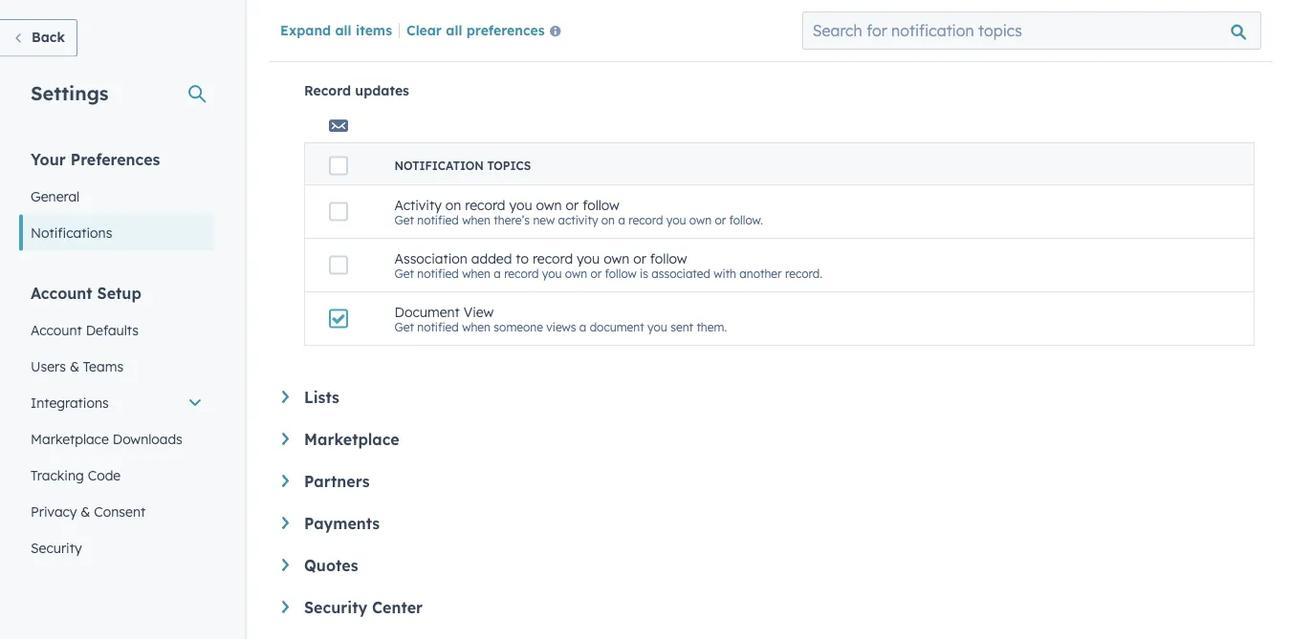 Task type: describe. For each thing, give the bounding box(es) containing it.
in
[[797, 10, 807, 24]]

general link
[[19, 178, 214, 215]]

record updates
[[304, 82, 409, 99]]

clear all preferences
[[407, 21, 545, 38]]

1 get from the top
[[395, 10, 414, 24]]

a inside association added to record you own or follow get notified when a record you own or follow is associated with another record.
[[494, 267, 501, 281]]

notifications
[[31, 224, 112, 241]]

are
[[541, 10, 559, 24]]

views
[[547, 320, 576, 335]]

tracking code
[[31, 467, 121, 484]]

your
[[31, 150, 66, 169]]

marketplace.
[[856, 10, 926, 24]]

you inside document view get notified when someone views a document you sent them.
[[648, 320, 668, 335]]

caret image for lists
[[282, 391, 289, 404]]

someone
[[494, 320, 543, 335]]

preferences
[[467, 21, 545, 38]]

record.
[[785, 267, 823, 281]]

settings
[[31, 81, 109, 105]]

app
[[831, 10, 853, 24]]

record up the someone
[[504, 267, 539, 281]]

defaults
[[86, 322, 139, 339]]

consent
[[94, 504, 146, 520]]

account for account setup
[[31, 284, 92, 303]]

tracking code link
[[19, 458, 214, 494]]

reviews
[[611, 10, 651, 24]]

back
[[32, 29, 65, 45]]

document
[[395, 303, 460, 320]]

marketplace downloads link
[[19, 421, 214, 458]]

sent
[[671, 320, 694, 335]]

notified inside association added to record you own or follow get notified when a record you own or follow is associated with another record.
[[417, 267, 459, 281]]

caret image for payments
[[282, 518, 289, 530]]

topics
[[487, 159, 531, 173]]

clear
[[407, 21, 442, 38]]

another
[[740, 267, 782, 281]]

your preferences
[[31, 150, 160, 169]]

center
[[372, 599, 423, 618]]

expand all items
[[280, 21, 392, 38]]

follow right 'is'
[[650, 250, 687, 267]]

notification topics
[[395, 159, 531, 173]]

payments button
[[282, 515, 1255, 534]]

payments
[[304, 515, 380, 534]]

expand
[[280, 21, 331, 38]]

follow.
[[729, 213, 763, 227]]

activity
[[395, 196, 442, 213]]

own right the there's at the top left
[[536, 196, 562, 213]]

& for privacy
[[81, 504, 90, 520]]

downloads
[[113, 431, 183, 448]]

get notified when updates are made to reviews you've written or reported in the app marketplace.
[[395, 10, 926, 24]]

0 horizontal spatial on
[[446, 196, 461, 213]]

you down the activity
[[577, 250, 600, 267]]

a inside activity on record you own or follow get notified when there's new activity on a record you own or follow.
[[618, 213, 625, 227]]

when inside document view get notified when someone views a document you sent them.
[[462, 320, 491, 335]]

added
[[471, 250, 512, 267]]

privacy & consent
[[31, 504, 146, 520]]

you've
[[654, 10, 689, 24]]

account defaults
[[31, 322, 139, 339]]

back link
[[0, 19, 77, 57]]

new
[[533, 213, 555, 227]]

items
[[356, 21, 392, 38]]

activity
[[558, 213, 598, 227]]

all for expand
[[335, 21, 352, 38]]

0 horizontal spatial updates
[[355, 82, 409, 99]]

follow left 'is'
[[605, 267, 637, 281]]

them.
[[697, 320, 727, 335]]

caret image for quotes
[[282, 560, 289, 572]]

1 notified from the top
[[417, 10, 459, 24]]

general
[[31, 188, 80, 205]]

document
[[590, 320, 644, 335]]

reported
[[747, 10, 794, 24]]

caret image for partners
[[282, 475, 289, 488]]

1 horizontal spatial on
[[602, 213, 615, 227]]

account setup
[[31, 284, 141, 303]]

you up associated
[[666, 213, 686, 227]]

Search for notification topics search field
[[802, 11, 1262, 50]]

1 when from the top
[[462, 10, 491, 24]]

security for security
[[31, 540, 82, 557]]

get inside document view get notified when someone views a document you sent them.
[[395, 320, 414, 335]]



Task type: vqa. For each thing, say whether or not it's contained in the screenshot.
Marketplaces image
no



Task type: locate. For each thing, give the bounding box(es) containing it.
all inside clear all preferences button
[[446, 21, 462, 38]]

all
[[335, 21, 352, 38], [446, 21, 462, 38]]

a right the activity
[[618, 213, 625, 227]]

integrations
[[31, 395, 109, 411]]

there's
[[494, 213, 530, 227]]

own up document view get notified when someone views a document you sent them.
[[565, 267, 587, 281]]

1 horizontal spatial all
[[446, 21, 462, 38]]

0 vertical spatial to
[[597, 10, 608, 24]]

or
[[733, 10, 744, 24], [566, 196, 579, 213], [715, 213, 726, 227], [633, 250, 647, 267], [591, 267, 602, 281]]

marketplace
[[304, 430, 400, 450], [31, 431, 109, 448]]

a
[[618, 213, 625, 227], [494, 267, 501, 281], [580, 320, 587, 335]]

caret image left 'quotes'
[[282, 560, 289, 572]]

2 caret image from the top
[[282, 518, 289, 530]]

account up users
[[31, 322, 82, 339]]

0 vertical spatial security
[[31, 540, 82, 557]]

security inside account setup element
[[31, 540, 82, 557]]

get down association
[[395, 320, 414, 335]]

caret image
[[282, 433, 289, 446], [282, 475, 289, 488]]

marketplace downloads
[[31, 431, 183, 448]]

marketplace for marketplace
[[304, 430, 400, 450]]

quotes button
[[282, 557, 1255, 576]]

security down 'quotes'
[[304, 599, 367, 618]]

expand all items button
[[280, 21, 392, 38]]

written
[[692, 10, 730, 24]]

marketplace down integrations
[[31, 431, 109, 448]]

tracking
[[31, 467, 84, 484]]

preferences
[[71, 150, 160, 169]]

clear all preferences button
[[407, 20, 569, 43]]

2 notified from the top
[[417, 213, 459, 227]]

notified right items
[[417, 10, 459, 24]]

1 horizontal spatial a
[[580, 320, 587, 335]]

record
[[465, 196, 506, 213], [629, 213, 663, 227], [533, 250, 573, 267], [504, 267, 539, 281]]

account for account defaults
[[31, 322, 82, 339]]

notification
[[395, 159, 484, 173]]

partners button
[[282, 473, 1255, 492]]

1 horizontal spatial marketplace
[[304, 430, 400, 450]]

users & teams
[[31, 358, 123, 375]]

is
[[640, 267, 648, 281]]

a inside document view get notified when someone views a document you sent them.
[[580, 320, 587, 335]]

to inside association added to record you own or follow get notified when a record you own or follow is associated with another record.
[[516, 250, 529, 267]]

1 all from the left
[[335, 21, 352, 38]]

updates
[[494, 10, 538, 24], [355, 82, 409, 99]]

the
[[810, 10, 828, 24]]

when right clear
[[462, 10, 491, 24]]

you
[[509, 196, 532, 213], [666, 213, 686, 227], [577, 250, 600, 267], [542, 267, 562, 281], [648, 320, 668, 335]]

privacy & consent link
[[19, 494, 214, 530]]

partners
[[304, 473, 370, 492]]

get right items
[[395, 10, 414, 24]]

1 vertical spatial &
[[81, 504, 90, 520]]

caret image inside lists dropdown button
[[282, 391, 289, 404]]

caret image inside security center dropdown button
[[282, 602, 289, 614]]

users
[[31, 358, 66, 375]]

code
[[88, 467, 121, 484]]

record down notification topics
[[465, 196, 506, 213]]

security center
[[304, 599, 423, 618]]

get up document
[[395, 267, 414, 281]]

1 vertical spatial caret image
[[282, 475, 289, 488]]

0 vertical spatial updates
[[494, 10, 538, 24]]

2 all from the left
[[446, 21, 462, 38]]

or left follow. at the right
[[715, 213, 726, 227]]

1 horizontal spatial to
[[597, 10, 608, 24]]

on right activity
[[446, 196, 461, 213]]

or left 'is'
[[591, 267, 602, 281]]

a up view
[[494, 267, 501, 281]]

updates left are
[[494, 10, 538, 24]]

own
[[536, 196, 562, 213], [690, 213, 712, 227], [604, 250, 630, 267], [565, 267, 587, 281]]

2 account from the top
[[31, 322, 82, 339]]

caret image left lists
[[282, 391, 289, 404]]

own left 'is'
[[604, 250, 630, 267]]

notified up association
[[417, 213, 459, 227]]

account up "account defaults" at left bottom
[[31, 284, 92, 303]]

caret image
[[282, 391, 289, 404], [282, 518, 289, 530], [282, 560, 289, 572], [282, 602, 289, 614]]

follow
[[583, 196, 620, 213], [650, 250, 687, 267], [605, 267, 637, 281]]

updates right record
[[355, 82, 409, 99]]

1 caret image from the top
[[282, 391, 289, 404]]

1 account from the top
[[31, 284, 92, 303]]

to right added
[[516, 250, 529, 267]]

4 get from the top
[[395, 320, 414, 335]]

caret image left payments
[[282, 518, 289, 530]]

notified inside activity on record you own or follow get notified when there's new activity on a record you own or follow.
[[417, 213, 459, 227]]

0 horizontal spatial all
[[335, 21, 352, 38]]

1 vertical spatial a
[[494, 267, 501, 281]]

caret image inside quotes dropdown button
[[282, 560, 289, 572]]

lists
[[304, 388, 339, 407]]

1 vertical spatial security
[[304, 599, 367, 618]]

when up view
[[462, 267, 491, 281]]

with
[[714, 267, 737, 281]]

to
[[597, 10, 608, 24], [516, 250, 529, 267]]

record
[[304, 82, 351, 99]]

0 vertical spatial account
[[31, 284, 92, 303]]

4 caret image from the top
[[282, 602, 289, 614]]

you up document view get notified when someone views a document you sent them.
[[542, 267, 562, 281]]

0 horizontal spatial a
[[494, 267, 501, 281]]

caret image inside "marketplace" dropdown button
[[282, 433, 289, 446]]

get up association
[[395, 213, 414, 227]]

0 vertical spatial caret image
[[282, 433, 289, 446]]

when inside association added to record you own or follow get notified when a record you own or follow is associated with another record.
[[462, 267, 491, 281]]

2 horizontal spatial a
[[618, 213, 625, 227]]

you left sent
[[648, 320, 668, 335]]

record down new
[[533, 250, 573, 267]]

& right the privacy
[[81, 504, 90, 520]]

account
[[31, 284, 92, 303], [31, 322, 82, 339]]

or right written
[[733, 10, 744, 24]]

a right views at the bottom
[[580, 320, 587, 335]]

security link
[[19, 530, 214, 567]]

3 notified from the top
[[417, 267, 459, 281]]

caret image inside payments dropdown button
[[282, 518, 289, 530]]

0 horizontal spatial marketplace
[[31, 431, 109, 448]]

when left the someone
[[462, 320, 491, 335]]

1 marketplace from the left
[[304, 430, 400, 450]]

2 get from the top
[[395, 213, 414, 227]]

1 vertical spatial updates
[[355, 82, 409, 99]]

& for users
[[70, 358, 79, 375]]

record up 'is'
[[629, 213, 663, 227]]

document view get notified when someone views a document you sent them.
[[395, 303, 727, 335]]

notified up document
[[417, 267, 459, 281]]

to right made at top left
[[597, 10, 608, 24]]

marketplace for marketplace downloads
[[31, 431, 109, 448]]

2 marketplace from the left
[[31, 431, 109, 448]]

on
[[446, 196, 461, 213], [602, 213, 615, 227]]

quotes
[[304, 557, 358, 576]]

or right new
[[566, 196, 579, 213]]

all right clear
[[446, 21, 462, 38]]

1 vertical spatial account
[[31, 322, 82, 339]]

on right the activity
[[602, 213, 615, 227]]

3 caret image from the top
[[282, 560, 289, 572]]

2 when from the top
[[462, 213, 491, 227]]

when left the there's at the top left
[[462, 213, 491, 227]]

follow right new
[[583, 196, 620, 213]]

notified left view
[[417, 320, 459, 335]]

marketplace button
[[282, 430, 1255, 450]]

1 horizontal spatial security
[[304, 599, 367, 618]]

users & teams link
[[19, 349, 214, 385]]

security down the privacy
[[31, 540, 82, 557]]

1 horizontal spatial &
[[81, 504, 90, 520]]

3 when from the top
[[462, 267, 491, 281]]

lists button
[[282, 388, 1255, 407]]

made
[[562, 10, 593, 24]]

get inside activity on record you own or follow get notified when there's new activity on a record you own or follow.
[[395, 213, 414, 227]]

account defaults link
[[19, 312, 214, 349]]

0 horizontal spatial &
[[70, 358, 79, 375]]

1 caret image from the top
[[282, 433, 289, 446]]

0 vertical spatial a
[[618, 213, 625, 227]]

2 caret image from the top
[[282, 475, 289, 488]]

when inside activity on record you own or follow get notified when there's new activity on a record you own or follow.
[[462, 213, 491, 227]]

caret image for marketplace
[[282, 433, 289, 446]]

security center button
[[282, 599, 1255, 618]]

&
[[70, 358, 79, 375], [81, 504, 90, 520]]

privacy
[[31, 504, 77, 520]]

setup
[[97, 284, 141, 303]]

1 horizontal spatial updates
[[494, 10, 538, 24]]

get
[[395, 10, 414, 24], [395, 213, 414, 227], [395, 267, 414, 281], [395, 320, 414, 335]]

integrations button
[[19, 385, 214, 421]]

teams
[[83, 358, 123, 375]]

notifications link
[[19, 215, 214, 251]]

4 notified from the top
[[417, 320, 459, 335]]

view
[[464, 303, 494, 320]]

caret image inside partners dropdown button
[[282, 475, 289, 488]]

security for security center
[[304, 599, 367, 618]]

association
[[395, 250, 468, 267]]

marketplace up partners
[[304, 430, 400, 450]]

security
[[31, 540, 82, 557], [304, 599, 367, 618]]

you left new
[[509, 196, 532, 213]]

own left follow. at the right
[[690, 213, 712, 227]]

account setup element
[[19, 283, 214, 567]]

all left items
[[335, 21, 352, 38]]

marketplace inside marketplace downloads link
[[31, 431, 109, 448]]

your preferences element
[[19, 149, 214, 251]]

get inside association added to record you own or follow get notified when a record you own or follow is associated with another record.
[[395, 267, 414, 281]]

follow inside activity on record you own or follow get notified when there's new activity on a record you own or follow.
[[583, 196, 620, 213]]

4 when from the top
[[462, 320, 491, 335]]

& right users
[[70, 358, 79, 375]]

0 horizontal spatial to
[[516, 250, 529, 267]]

2 vertical spatial a
[[580, 320, 587, 335]]

association added to record you own or follow get notified when a record you own or follow is associated with another record.
[[395, 250, 823, 281]]

1 vertical spatial to
[[516, 250, 529, 267]]

all for clear
[[446, 21, 462, 38]]

3 get from the top
[[395, 267, 414, 281]]

0 horizontal spatial security
[[31, 540, 82, 557]]

notified inside document view get notified when someone views a document you sent them.
[[417, 320, 459, 335]]

associated
[[652, 267, 711, 281]]

activity on record you own or follow get notified when there's new activity on a record you own or follow.
[[395, 196, 763, 227]]

when
[[462, 10, 491, 24], [462, 213, 491, 227], [462, 267, 491, 281], [462, 320, 491, 335]]

caret image left security center
[[282, 602, 289, 614]]

caret image for security center
[[282, 602, 289, 614]]

or left associated
[[633, 250, 647, 267]]

0 vertical spatial &
[[70, 358, 79, 375]]



